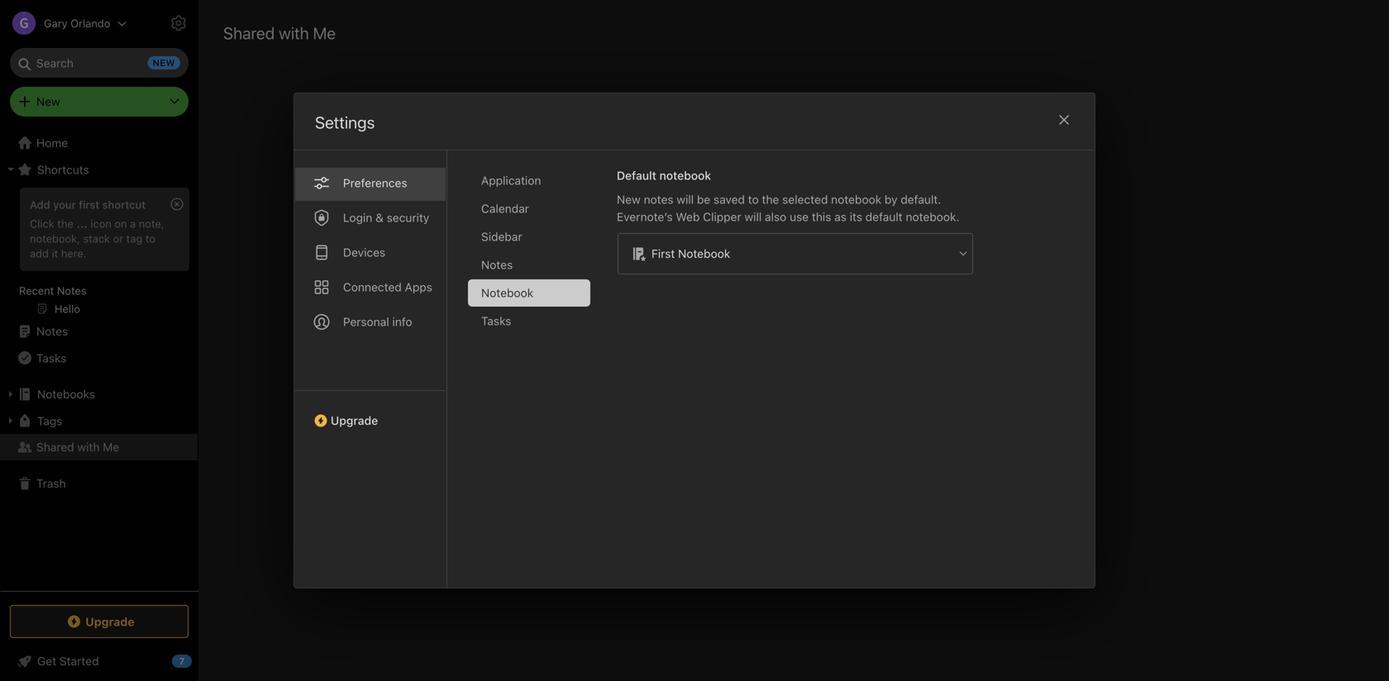 Task type: locate. For each thing, give the bounding box(es) containing it.
1 vertical spatial to
[[146, 232, 156, 245]]

1 vertical spatial me
[[103, 441, 119, 454]]

1 horizontal spatial with
[[279, 23, 309, 43]]

1 horizontal spatial shared
[[223, 23, 275, 43]]

0 vertical spatial notebook
[[678, 247, 731, 261]]

notebook
[[660, 169, 712, 182], [832, 193, 882, 206]]

notebook inside field
[[678, 247, 731, 261]]

0 horizontal spatial upgrade button
[[10, 606, 189, 639]]

0 vertical spatial upgrade
[[331, 414, 378, 428]]

new
[[36, 95, 60, 108], [617, 193, 641, 206]]

tag
[[126, 232, 143, 245]]

devices
[[343, 246, 386, 259]]

0 vertical spatial to
[[748, 193, 759, 206]]

1 vertical spatial notebook
[[481, 286, 534, 300]]

tasks up notebooks
[[36, 351, 67, 365]]

add
[[30, 247, 49, 260]]

notebook
[[678, 247, 731, 261], [481, 286, 534, 300]]

connected
[[343, 280, 402, 294]]

a
[[130, 218, 136, 230]]

add
[[30, 199, 50, 211]]

upgrade
[[331, 414, 378, 428], [85, 615, 135, 629]]

notebook up be
[[660, 169, 712, 182]]

notes right recent
[[57, 285, 87, 297]]

1 horizontal spatial the
[[762, 193, 780, 206]]

0 vertical spatial tasks
[[481, 314, 512, 328]]

me inside 'element'
[[313, 23, 336, 43]]

tab list containing application
[[468, 167, 604, 588]]

this
[[812, 210, 832, 224]]

1 horizontal spatial me
[[313, 23, 336, 43]]

shared with me link
[[0, 434, 198, 461]]

the up also
[[762, 193, 780, 206]]

calendar
[[481, 202, 529, 216]]

notes down recent notes
[[36, 325, 68, 338]]

0 vertical spatial shared
[[223, 23, 275, 43]]

clipper
[[703, 210, 742, 224]]

1 vertical spatial the
[[57, 218, 74, 230]]

1 vertical spatial shared with me
[[36, 441, 119, 454]]

notes
[[481, 258, 513, 272], [57, 285, 87, 297], [36, 325, 68, 338]]

1 horizontal spatial will
[[745, 210, 762, 224]]

1 horizontal spatial to
[[748, 193, 759, 206]]

1 vertical spatial tasks
[[36, 351, 67, 365]]

1 horizontal spatial new
[[617, 193, 641, 206]]

0 vertical spatial the
[[762, 193, 780, 206]]

None search field
[[22, 48, 177, 78]]

0 horizontal spatial to
[[146, 232, 156, 245]]

to right saved
[[748, 193, 759, 206]]

tasks tab
[[468, 308, 591, 335]]

first
[[652, 247, 675, 261]]

0 horizontal spatial tab list
[[295, 151, 448, 588]]

info
[[393, 315, 412, 329]]

or
[[113, 232, 123, 245]]

home link
[[0, 130, 199, 156]]

will up web
[[677, 193, 694, 206]]

tab list
[[295, 151, 448, 588], [468, 167, 604, 588]]

1 horizontal spatial upgrade button
[[295, 390, 447, 434]]

notes tab
[[468, 252, 591, 279]]

apps
[[405, 280, 433, 294]]

add your first shortcut
[[30, 199, 146, 211]]

the left '...'
[[57, 218, 74, 230]]

tasks inside button
[[36, 351, 67, 365]]

shortcuts
[[37, 163, 89, 176]]

tags button
[[0, 408, 198, 434]]

notebook tab
[[468, 280, 591, 307]]

tasks
[[481, 314, 512, 328], [36, 351, 67, 365]]

0 horizontal spatial shared with me
[[36, 441, 119, 454]]

notes
[[644, 193, 674, 206]]

1 horizontal spatial notebook
[[832, 193, 882, 206]]

notebook down notes tab
[[481, 286, 534, 300]]

1 vertical spatial notes
[[57, 285, 87, 297]]

0 horizontal spatial will
[[677, 193, 694, 206]]

1 vertical spatial upgrade
[[85, 615, 135, 629]]

0 vertical spatial with
[[279, 23, 309, 43]]

calendar tab
[[468, 195, 591, 223]]

1 vertical spatial notebook
[[832, 193, 882, 206]]

notebook up its
[[832, 193, 882, 206]]

tasks down notebook tab
[[481, 314, 512, 328]]

default
[[617, 169, 657, 182]]

as
[[835, 210, 847, 224]]

click
[[30, 218, 54, 230]]

me inside tree
[[103, 441, 119, 454]]

0 horizontal spatial notebook
[[660, 169, 712, 182]]

selected
[[783, 193, 828, 206]]

1 horizontal spatial tab list
[[468, 167, 604, 588]]

new inside popup button
[[36, 95, 60, 108]]

security
[[387, 211, 430, 225]]

upgrade inside tab list
[[331, 414, 378, 428]]

to inside new notes will be saved to the selected notebook by default. evernote's web clipper will also use this as its default notebook.
[[748, 193, 759, 206]]

new up the evernote's
[[617, 193, 641, 206]]

notebook inside tab
[[481, 286, 534, 300]]

1 vertical spatial upgrade button
[[10, 606, 189, 639]]

0 horizontal spatial the
[[57, 218, 74, 230]]

1 vertical spatial new
[[617, 193, 641, 206]]

0 horizontal spatial notebook
[[481, 286, 534, 300]]

shortcuts button
[[0, 156, 198, 183]]

the
[[762, 193, 780, 206], [57, 218, 74, 230]]

will
[[677, 193, 694, 206], [745, 210, 762, 224]]

new up home
[[36, 95, 60, 108]]

notebook down web
[[678, 247, 731, 261]]

its
[[850, 210, 863, 224]]

close image
[[1055, 110, 1075, 130]]

0 horizontal spatial new
[[36, 95, 60, 108]]

will left also
[[745, 210, 762, 224]]

0 horizontal spatial shared
[[36, 441, 74, 454]]

0 vertical spatial me
[[313, 23, 336, 43]]

personal
[[343, 315, 389, 329]]

...
[[77, 218, 88, 230]]

on
[[115, 218, 127, 230]]

home
[[36, 136, 68, 150]]

web
[[676, 210, 700, 224]]

personal info
[[343, 315, 412, 329]]

upgrade button inside tab list
[[295, 390, 447, 434]]

0 horizontal spatial upgrade
[[85, 615, 135, 629]]

1 horizontal spatial upgrade
[[331, 414, 378, 428]]

1 horizontal spatial tasks
[[481, 314, 512, 328]]

0 vertical spatial new
[[36, 95, 60, 108]]

me
[[313, 23, 336, 43], [103, 441, 119, 454]]

0 horizontal spatial me
[[103, 441, 119, 454]]

new inside new notes will be saved to the selected notebook by default. evernote's web clipper will also use this as its default notebook.
[[617, 193, 641, 206]]

tab list containing preferences
[[295, 151, 448, 588]]

notebook.
[[906, 210, 960, 224]]

here.
[[61, 247, 87, 260]]

shared right settings image at left top
[[223, 23, 275, 43]]

0 vertical spatial will
[[677, 193, 694, 206]]

2 vertical spatial notes
[[36, 325, 68, 338]]

1 horizontal spatial shared with me
[[223, 23, 336, 43]]

0 horizontal spatial tasks
[[36, 351, 67, 365]]

group
[[0, 183, 198, 325]]

evernote's
[[617, 210, 673, 224]]

&
[[376, 211, 384, 225]]

1 horizontal spatial notebook
[[678, 247, 731, 261]]

to down the note,
[[146, 232, 156, 245]]

0 vertical spatial upgrade button
[[295, 390, 447, 434]]

1 vertical spatial shared
[[36, 441, 74, 454]]

notes down 'sidebar'
[[481, 258, 513, 272]]

0 vertical spatial notes
[[481, 258, 513, 272]]

0 vertical spatial notebook
[[660, 169, 712, 182]]

note,
[[139, 218, 164, 230]]

tree
[[0, 130, 199, 591]]

notebook inside new notes will be saved to the selected notebook by default. evernote's web clipper will also use this as its default notebook.
[[832, 193, 882, 206]]

trash link
[[0, 471, 198, 497]]

1 vertical spatial with
[[77, 441, 100, 454]]

shared
[[223, 23, 275, 43], [36, 441, 74, 454]]

upgrade button
[[295, 390, 447, 434], [10, 606, 189, 639]]

notebooks
[[37, 388, 95, 401]]

it
[[52, 247, 58, 260]]

shared down "tags"
[[36, 441, 74, 454]]

icon
[[91, 218, 112, 230]]

0 horizontal spatial with
[[77, 441, 100, 454]]

to
[[748, 193, 759, 206], [146, 232, 156, 245]]

with
[[279, 23, 309, 43], [77, 441, 100, 454]]

shared with me element
[[199, 0, 1390, 682]]

click the ...
[[30, 218, 88, 230]]

the inside "group"
[[57, 218, 74, 230]]

shared with me
[[223, 23, 336, 43], [36, 441, 119, 454]]

tasks inside 'tab'
[[481, 314, 512, 328]]

0 vertical spatial shared with me
[[223, 23, 336, 43]]



Task type: describe. For each thing, give the bounding box(es) containing it.
preferences
[[343, 176, 408, 190]]

expand tags image
[[4, 414, 17, 428]]

new for new
[[36, 95, 60, 108]]

first notebook
[[652, 247, 731, 261]]

application tab
[[468, 167, 591, 194]]

recent
[[19, 285, 54, 297]]

notes link
[[0, 319, 198, 345]]

shared inside 'element'
[[223, 23, 275, 43]]

first
[[79, 199, 99, 211]]

with inside 'element'
[[279, 23, 309, 43]]

settings
[[315, 113, 375, 132]]

notebook,
[[30, 232, 80, 245]]

Search text field
[[22, 48, 177, 78]]

tags
[[37, 414, 62, 428]]

trash
[[36, 477, 66, 491]]

your
[[53, 199, 76, 211]]

stack
[[83, 232, 110, 245]]

sidebar
[[481, 230, 523, 244]]

expand notebooks image
[[4, 388, 17, 401]]

notes inside tab
[[481, 258, 513, 272]]

default notebook
[[617, 169, 712, 182]]

new notes will be saved to the selected notebook by default. evernote's web clipper will also use this as its default notebook.
[[617, 193, 960, 224]]

to inside icon on a note, notebook, stack or tag to add it here.
[[146, 232, 156, 245]]

login
[[343, 211, 373, 225]]

use
[[790, 210, 809, 224]]

shared with me inside 'element'
[[223, 23, 336, 43]]

recent notes
[[19, 285, 87, 297]]

with inside tree
[[77, 441, 100, 454]]

icon on a note, notebook, stack or tag to add it here.
[[30, 218, 164, 260]]

be
[[697, 193, 711, 206]]

tree containing home
[[0, 130, 199, 591]]

shared with me inside tree
[[36, 441, 119, 454]]

shared inside tree
[[36, 441, 74, 454]]

also
[[765, 210, 787, 224]]

by
[[885, 193, 898, 206]]

shortcut
[[102, 199, 146, 211]]

Default notebook field
[[617, 232, 975, 275]]

connected apps
[[343, 280, 433, 294]]

sidebar tab
[[468, 223, 591, 251]]

settings image
[[169, 13, 189, 33]]

default
[[866, 210, 903, 224]]

login & security
[[343, 211, 430, 225]]

1 vertical spatial will
[[745, 210, 762, 224]]

notebooks link
[[0, 381, 198, 408]]

tasks button
[[0, 345, 198, 371]]

new for new notes will be saved to the selected notebook by default. evernote's web clipper will also use this as its default notebook.
[[617, 193, 641, 206]]

new button
[[10, 87, 189, 117]]

group containing add your first shortcut
[[0, 183, 198, 325]]

notes inside "group"
[[57, 285, 87, 297]]

default.
[[901, 193, 942, 206]]

the inside new notes will be saved to the selected notebook by default. evernote's web clipper will also use this as its default notebook.
[[762, 193, 780, 206]]

saved
[[714, 193, 745, 206]]

application
[[481, 174, 541, 187]]



Task type: vqa. For each thing, say whether or not it's contained in the screenshot.
Notes within group
yes



